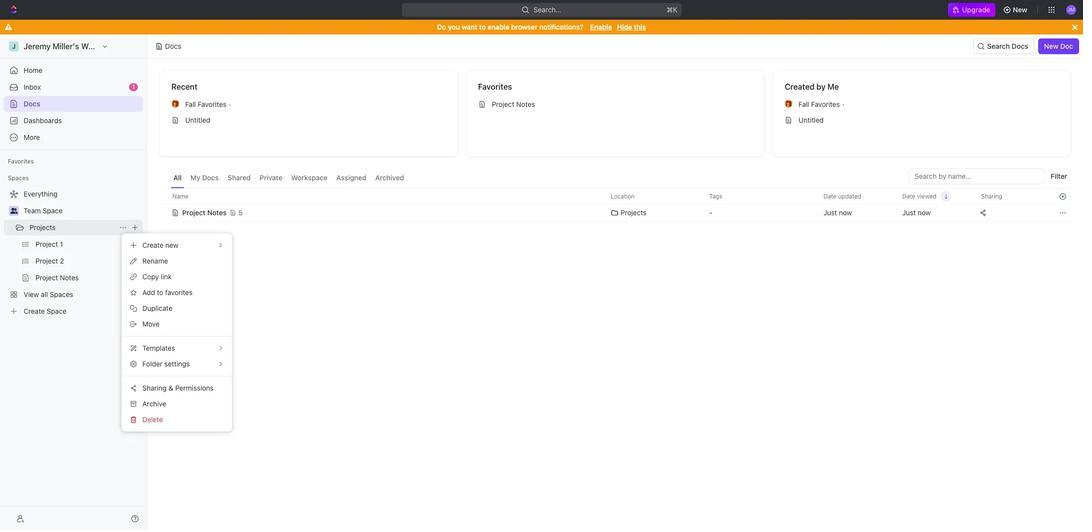 Task type: vqa. For each thing, say whether or not it's contained in the screenshot.
&
yes



Task type: locate. For each thing, give the bounding box(es) containing it.
date updated button
[[818, 189, 868, 204]]

1 fall favorites • from the left
[[185, 100, 232, 108]]

search...
[[534, 5, 562, 14]]

project
[[492, 100, 515, 108], [182, 208, 206, 217]]

date left viewed
[[903, 192, 916, 200]]

new
[[1014, 5, 1028, 14], [1045, 42, 1059, 50]]

to right want
[[480, 23, 486, 31]]

upgrade
[[963, 5, 991, 14]]

1 vertical spatial project notes
[[182, 208, 227, 217]]

0 horizontal spatial 🎁
[[172, 101, 179, 108]]

0 horizontal spatial new
[[1014, 5, 1028, 14]]

1 date from the left
[[824, 192, 837, 200]]

project notes
[[492, 100, 535, 108], [182, 208, 227, 217]]

just now down date updated button
[[824, 208, 853, 217]]

1 vertical spatial sharing
[[142, 384, 167, 392]]

tree
[[4, 186, 143, 319]]

docs right my
[[202, 173, 219, 182]]

1 horizontal spatial fall favorites •
[[799, 100, 845, 108]]

created
[[785, 82, 815, 91]]

date
[[824, 192, 837, 200], [903, 192, 916, 200]]

2 row from the top
[[159, 203, 1072, 223]]

2 fall from the left
[[799, 100, 810, 108]]

project notes inside row
[[182, 208, 227, 217]]

new for new doc
[[1045, 42, 1059, 50]]

1 horizontal spatial untitled link
[[781, 112, 1064, 128]]

2 just from the left
[[903, 208, 916, 217]]

1 horizontal spatial project notes
[[492, 100, 535, 108]]

0 horizontal spatial untitled link
[[168, 112, 450, 128]]

0 horizontal spatial just now
[[824, 208, 853, 217]]

new inside button
[[1014, 5, 1028, 14]]

2 untitled link from the left
[[781, 112, 1064, 128]]

1 horizontal spatial just
[[903, 208, 916, 217]]

team space
[[24, 207, 63, 215]]

add
[[142, 288, 155, 297]]

dashboards link
[[4, 113, 143, 129]]

1 just from the left
[[824, 208, 838, 217]]

1 horizontal spatial untitled
[[799, 116, 824, 124]]

shared button
[[225, 169, 253, 188]]

1 vertical spatial project
[[182, 208, 206, 217]]

1 horizontal spatial to
[[480, 23, 486, 31]]

1 horizontal spatial new
[[1045, 42, 1059, 50]]

1 vertical spatial notes
[[207, 208, 227, 217]]

create
[[142, 241, 164, 249]]

sharing for sharing & permissions
[[142, 384, 167, 392]]

fall for created by me
[[799, 100, 810, 108]]

1 untitled link from the left
[[168, 112, 450, 128]]

now down date updated button
[[839, 208, 853, 217]]

1 horizontal spatial just now
[[903, 208, 931, 217]]

favorites inside favorites button
[[8, 158, 34, 165]]

spaces
[[8, 174, 29, 182]]

0 horizontal spatial projects
[[30, 223, 56, 232]]

1 vertical spatial projects
[[30, 223, 56, 232]]

sharing inside sharing & permissions link
[[142, 384, 167, 392]]

folder settings link
[[126, 356, 228, 372]]

• for recent
[[229, 100, 232, 108]]

to
[[480, 23, 486, 31], [157, 288, 163, 297]]

date for date updated
[[824, 192, 837, 200]]

projects down team space
[[30, 223, 56, 232]]

date left updated
[[824, 192, 837, 200]]

untitled
[[185, 116, 210, 124], [799, 116, 824, 124]]

fall
[[185, 100, 196, 108], [799, 100, 810, 108]]

2 untitled from the left
[[799, 116, 824, 124]]

untitled link
[[168, 112, 450, 128], [781, 112, 1064, 128]]

1 fall from the left
[[185, 100, 196, 108]]

1 vertical spatial new
[[1045, 42, 1059, 50]]

🎁
[[172, 101, 179, 108], [785, 101, 793, 108]]

tree containing team space
[[4, 186, 143, 319]]

want
[[462, 23, 478, 31]]

private
[[260, 173, 283, 182]]

0 horizontal spatial project notes
[[182, 208, 227, 217]]

sharing & permissions link
[[126, 380, 228, 396]]

date inside button
[[903, 192, 916, 200]]

copy
[[142, 273, 159, 281]]

untitled for recent
[[185, 116, 210, 124]]

table containing project notes
[[159, 188, 1072, 223]]

create new
[[142, 241, 179, 249]]

sharing up archive
[[142, 384, 167, 392]]

0 vertical spatial notes
[[517, 100, 535, 108]]

you
[[448, 23, 460, 31]]

cell
[[159, 204, 170, 222]]

sharing inside row
[[982, 192, 1003, 200]]

just down date updated button
[[824, 208, 838, 217]]

2 • from the left
[[842, 100, 845, 108]]

1 • from the left
[[229, 100, 232, 108]]

⌘k
[[667, 5, 678, 14]]

now
[[839, 208, 853, 217], [918, 208, 931, 217]]

sharing down search by name... text field
[[982, 192, 1003, 200]]

rename
[[142, 257, 168, 265]]

untitled down the created by me
[[799, 116, 824, 124]]

1 horizontal spatial sharing
[[982, 192, 1003, 200]]

create new link
[[126, 238, 228, 253]]

0 vertical spatial projects
[[621, 208, 647, 217]]

1 horizontal spatial project
[[492, 100, 515, 108]]

1
[[132, 83, 135, 91]]

table
[[159, 188, 1072, 223]]

fall down created
[[799, 100, 810, 108]]

tags
[[710, 192, 723, 200]]

1 row from the top
[[159, 188, 1072, 205]]

home link
[[4, 63, 143, 78]]

copy link
[[142, 273, 172, 281]]

0 horizontal spatial just
[[824, 208, 838, 217]]

column header
[[159, 188, 170, 205]]

tab list
[[171, 169, 407, 188]]

1 horizontal spatial •
[[842, 100, 845, 108]]

this
[[634, 23, 646, 31]]

notes inside row
[[207, 208, 227, 217]]

docs inside tab list
[[202, 173, 219, 182]]

sharing
[[982, 192, 1003, 200], [142, 384, 167, 392]]

new inside button
[[1045, 42, 1059, 50]]

folder settings button
[[126, 356, 228, 372]]

fall favorites • down the by at right
[[799, 100, 845, 108]]

docs up recent
[[165, 42, 181, 50]]

docs down inbox
[[24, 100, 40, 108]]

0 vertical spatial sharing
[[982, 192, 1003, 200]]

fall favorites • down recent
[[185, 100, 232, 108]]

0 vertical spatial new
[[1014, 5, 1028, 14]]

duplicate
[[142, 304, 173, 312]]

search docs
[[988, 42, 1029, 50]]

new left doc
[[1045, 42, 1059, 50]]

🎁 down created
[[785, 101, 793, 108]]

now down 'date viewed' button in the right top of the page
[[918, 208, 931, 217]]

to right add
[[157, 288, 163, 297]]

recent
[[172, 82, 198, 91]]

fall down recent
[[185, 100, 196, 108]]

just
[[824, 208, 838, 217], [903, 208, 916, 217]]

notifications?
[[540, 23, 584, 31]]

favorites button
[[4, 156, 38, 168]]

2 fall favorites • from the left
[[799, 100, 845, 108]]

0 vertical spatial to
[[480, 23, 486, 31]]

1 vertical spatial to
[[157, 288, 163, 297]]

0 horizontal spatial date
[[824, 192, 837, 200]]

enable
[[591, 23, 613, 31]]

untitled link for recent
[[168, 112, 450, 128]]

new up search docs
[[1014, 5, 1028, 14]]

1 horizontal spatial now
[[918, 208, 931, 217]]

row
[[159, 188, 1072, 205], [159, 203, 1072, 223]]

projects down location
[[621, 208, 647, 217]]

0 horizontal spatial untitled
[[185, 116, 210, 124]]

2 🎁 from the left
[[785, 101, 793, 108]]

favorites
[[478, 82, 512, 91], [198, 100, 227, 108], [812, 100, 840, 108], [8, 158, 34, 165]]

date inside button
[[824, 192, 837, 200]]

1 🎁 from the left
[[172, 101, 179, 108]]

2 date from the left
[[903, 192, 916, 200]]

0 horizontal spatial fall
[[185, 100, 196, 108]]

1 untitled from the left
[[185, 116, 210, 124]]

just now down "date viewed" on the right top of page
[[903, 208, 931, 217]]

upgrade link
[[949, 3, 996, 17]]

sharing & permissions
[[142, 384, 214, 392]]

workspace button
[[289, 169, 330, 188]]

0 horizontal spatial fall favorites •
[[185, 100, 232, 108]]

0 horizontal spatial now
[[839, 208, 853, 217]]

projects
[[621, 208, 647, 217], [30, 223, 56, 232]]

🎁 down recent
[[172, 101, 179, 108]]

browser
[[512, 23, 538, 31]]

0 horizontal spatial notes
[[207, 208, 227, 217]]

just now
[[824, 208, 853, 217], [903, 208, 931, 217]]

folder
[[142, 360, 163, 368]]

tab list containing all
[[171, 169, 407, 188]]

0 vertical spatial project
[[492, 100, 515, 108]]

column header inside table
[[159, 188, 170, 205]]

fall for recent
[[185, 100, 196, 108]]

by
[[817, 82, 826, 91]]

1 horizontal spatial date
[[903, 192, 916, 200]]

hide
[[617, 23, 633, 31]]

just down "date viewed" on the right top of page
[[903, 208, 916, 217]]

1 horizontal spatial 🎁
[[785, 101, 793, 108]]

0 horizontal spatial •
[[229, 100, 232, 108]]

0 horizontal spatial sharing
[[142, 384, 167, 392]]

new doc
[[1045, 42, 1074, 50]]

1 horizontal spatial fall
[[799, 100, 810, 108]]

untitled down recent
[[185, 116, 210, 124]]

doc
[[1061, 42, 1074, 50]]

templates
[[142, 344, 175, 352]]

-
[[710, 208, 713, 217]]

•
[[229, 100, 232, 108], [842, 100, 845, 108]]

docs inside sidebar navigation
[[24, 100, 40, 108]]



Task type: describe. For each thing, give the bounding box(es) containing it.
0 horizontal spatial to
[[157, 288, 163, 297]]

project notes link
[[474, 97, 757, 112]]

move link
[[126, 316, 228, 332]]

2 just now from the left
[[903, 208, 931, 217]]

created by me
[[785, 82, 840, 91]]

do
[[437, 23, 446, 31]]

fall favorites • for recent
[[185, 100, 232, 108]]

tree inside sidebar navigation
[[4, 186, 143, 319]]

updated
[[839, 192, 862, 200]]

• for created by me
[[842, 100, 845, 108]]

move
[[142, 320, 160, 328]]

rename link
[[126, 253, 228, 269]]

inbox
[[24, 83, 41, 91]]

projects link
[[30, 220, 115, 236]]

row containing project notes
[[159, 203, 1072, 223]]

archived
[[376, 173, 404, 182]]

1 horizontal spatial notes
[[517, 100, 535, 108]]

docs right search
[[1012, 42, 1029, 50]]

sidebar navigation
[[0, 35, 147, 530]]

permissions
[[175, 384, 214, 392]]

search docs button
[[974, 38, 1035, 54]]

favorites
[[165, 288, 193, 297]]

archive
[[142, 400, 166, 408]]

settings
[[164, 360, 190, 368]]

date viewed
[[903, 192, 937, 200]]

1 horizontal spatial projects
[[621, 208, 647, 217]]

1 just now from the left
[[824, 208, 853, 217]]

0 horizontal spatial project
[[182, 208, 206, 217]]

archive link
[[126, 396, 228, 412]]

me
[[828, 82, 840, 91]]

row containing name
[[159, 188, 1072, 205]]

link
[[161, 273, 172, 281]]

Search by name... text field
[[915, 169, 1040, 184]]

cell inside row
[[159, 204, 170, 222]]

2 now from the left
[[918, 208, 931, 217]]

search
[[988, 42, 1011, 50]]

new doc button
[[1039, 38, 1080, 54]]

my docs
[[191, 173, 219, 182]]

add to favorites
[[142, 288, 193, 297]]

0 vertical spatial project notes
[[492, 100, 535, 108]]

create new button
[[126, 238, 228, 253]]

templates button
[[126, 341, 228, 356]]

templates link
[[126, 341, 228, 356]]

all button
[[171, 169, 184, 188]]

archived button
[[373, 169, 407, 188]]

copy link link
[[126, 269, 228, 285]]

date updated
[[824, 192, 862, 200]]

duplicate link
[[126, 301, 228, 316]]

team space link
[[24, 203, 141, 219]]

enable
[[488, 23, 510, 31]]

shared
[[228, 173, 251, 182]]

delete
[[142, 415, 163, 424]]

sharing for sharing
[[982, 192, 1003, 200]]

user group image
[[10, 208, 17, 214]]

projects inside projects link
[[30, 223, 56, 232]]

dashboards
[[24, 116, 62, 125]]

new button
[[1000, 2, 1034, 18]]

team
[[24, 207, 41, 215]]

new
[[165, 241, 179, 249]]

🎁 for recent
[[172, 101, 179, 108]]

delete link
[[126, 412, 228, 428]]

new for new
[[1014, 5, 1028, 14]]

do you want to enable browser notifications? enable hide this
[[437, 23, 646, 31]]

date for date viewed
[[903, 192, 916, 200]]

untitled for created by me
[[799, 116, 824, 124]]

location
[[611, 192, 635, 200]]

viewed
[[918, 192, 937, 200]]

docs link
[[4, 96, 143, 112]]

all
[[173, 173, 182, 182]]

workspace
[[291, 173, 328, 182]]

assigned button
[[334, 169, 369, 188]]

fall favorites • for created by me
[[799, 100, 845, 108]]

untitled link for created by me
[[781, 112, 1064, 128]]

date viewed button
[[897, 189, 952, 204]]

space
[[43, 207, 63, 215]]

1 now from the left
[[839, 208, 853, 217]]

project inside project notes link
[[492, 100, 515, 108]]

&
[[169, 384, 173, 392]]

my
[[191, 173, 200, 182]]

add to favorites link
[[126, 285, 228, 301]]

folder settings
[[142, 360, 190, 368]]

private button
[[257, 169, 285, 188]]

assigned
[[337, 173, 367, 182]]

my docs button
[[188, 169, 221, 188]]

name
[[173, 192, 189, 200]]

🎁 for created by me
[[785, 101, 793, 108]]

5
[[239, 208, 243, 217]]

home
[[24, 66, 43, 74]]



